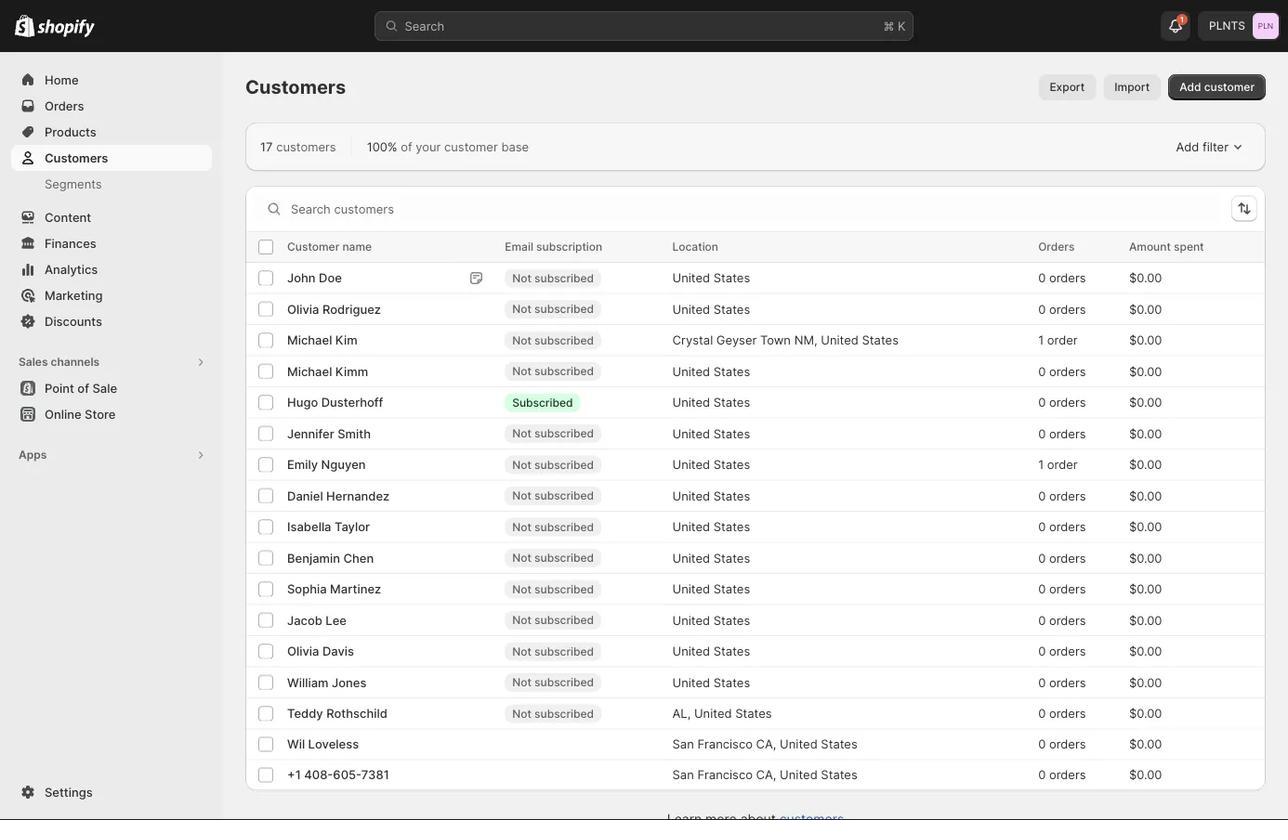 Task type: locate. For each thing, give the bounding box(es) containing it.
states for william jones
[[714, 676, 750, 690]]

michael up michael kimm
[[287, 333, 332, 347]]

sale
[[92, 381, 117, 396]]

analytics link
[[11, 257, 212, 283]]

united for william jones
[[673, 676, 710, 690]]

not subscribed for john doe
[[512, 271, 594, 285]]

2 $0.00 from the top
[[1129, 302, 1162, 316]]

point of sale
[[45, 381, 117, 396]]

united states for kimm
[[673, 364, 750, 379]]

9 $0.00 from the top
[[1129, 520, 1162, 534]]

4 subscribed from the top
[[535, 365, 594, 378]]

1 vertical spatial olivia
[[287, 644, 319, 659]]

9 united states from the top
[[673, 551, 750, 565]]

8 0 orders from the top
[[1038, 551, 1086, 565]]

jacob
[[287, 613, 322, 628]]

13 0 from the top
[[1038, 707, 1046, 721]]

not subscribed for emily nguyen
[[512, 458, 594, 472]]

4 0 from the top
[[1038, 395, 1046, 410]]

olivia for olivia rodriguez
[[287, 302, 319, 316]]

1 olivia from the top
[[287, 302, 319, 316]]

14 subscribed from the top
[[535, 707, 594, 721]]

$0.00 for hugo dusterhoff
[[1129, 395, 1162, 410]]

0 vertical spatial san
[[673, 738, 694, 752]]

emily nguyen link
[[287, 456, 366, 474]]

11 0 orders from the top
[[1038, 644, 1086, 659]]

10 subscribed from the top
[[535, 583, 594, 596]]

1 vertical spatial 1 order
[[1038, 458, 1078, 472]]

3 not from the top
[[512, 334, 532, 347]]

3 orders from the top
[[1049, 364, 1086, 379]]

1 for united states
[[1038, 458, 1044, 472]]

13 not from the top
[[512, 676, 532, 690]]

spent
[[1174, 240, 1204, 254]]

marketing link
[[11, 283, 212, 309]]

crystal geyser town nm, united states
[[673, 333, 899, 347]]

united for benjamin chen
[[673, 551, 710, 565]]

orders inside 'link'
[[45, 99, 84, 113]]

1 vertical spatial customers
[[45, 151, 108, 165]]

benjamin chen link
[[287, 549, 374, 568]]

united states for dusterhoff
[[673, 395, 750, 410]]

+1
[[287, 768, 301, 783]]

13 0 orders from the top
[[1038, 707, 1086, 721]]

9 not subscribed from the top
[[512, 552, 594, 565]]

10 $0.00 from the top
[[1129, 551, 1162, 565]]

6 orders from the top
[[1049, 489, 1086, 503]]

10 not from the top
[[512, 583, 532, 596]]

7 not subscribed from the top
[[512, 489, 594, 503]]

orders for john doe
[[1049, 271, 1086, 285]]

$0.00 for teddy rothschild
[[1129, 707, 1162, 721]]

0 orders for olivia rodriguez
[[1038, 302, 1086, 316]]

olivia down the john
[[287, 302, 319, 316]]

7 0 from the top
[[1038, 520, 1046, 534]]

12 not from the top
[[512, 645, 532, 659]]

martinez
[[330, 582, 381, 597]]

states for michael kimm
[[714, 364, 750, 379]]

olivia down jacob
[[287, 644, 319, 659]]

$0.00 for benjamin chen
[[1129, 551, 1162, 565]]

4 not from the top
[[512, 365, 532, 378]]

2 san from the top
[[673, 768, 694, 783]]

13 $0.00 from the top
[[1129, 644, 1162, 659]]

subscribed for jones
[[535, 676, 594, 690]]

customers up '17 customers'
[[245, 76, 346, 99]]

5 united states from the top
[[673, 426, 750, 441]]

orders for sophia martinez
[[1049, 582, 1086, 597]]

subscribed
[[512, 396, 573, 409]]

2 vertical spatial 1
[[1038, 458, 1044, 472]]

1 vertical spatial san francisco ca, united states
[[673, 768, 858, 783]]

2 francisco from the top
[[698, 768, 753, 783]]

point
[[45, 381, 74, 396]]

0 orders for teddy rothschild
[[1038, 707, 1086, 721]]

7 orders from the top
[[1049, 520, 1086, 534]]

6 not subscribed from the top
[[512, 458, 594, 472]]

2 ca, from the top
[[756, 768, 777, 783]]

12 orders from the top
[[1049, 676, 1086, 690]]

2 olivia from the top
[[287, 644, 319, 659]]

add filter button
[[1169, 134, 1251, 160]]

$0.00
[[1129, 271, 1162, 285], [1129, 302, 1162, 316], [1129, 333, 1162, 347], [1129, 364, 1162, 379], [1129, 395, 1162, 410], [1129, 426, 1162, 441], [1129, 458, 1162, 472], [1129, 489, 1162, 503], [1129, 520, 1162, 534], [1129, 551, 1162, 565], [1129, 582, 1162, 597], [1129, 613, 1162, 628], [1129, 644, 1162, 659], [1129, 676, 1162, 690], [1129, 707, 1162, 721], [1129, 738, 1162, 752], [1129, 768, 1162, 783]]

francisco
[[698, 738, 753, 752], [698, 768, 753, 783]]

not for jennifer smith
[[512, 427, 532, 441]]

17
[[260, 139, 273, 154]]

0 for olivia rodriguez
[[1038, 302, 1046, 316]]

add customer
[[1180, 80, 1255, 94]]

customer
[[287, 240, 340, 254]]

0 vertical spatial san francisco ca, united states
[[673, 738, 858, 752]]

0 vertical spatial 1
[[1181, 15, 1184, 24]]

6 0 from the top
[[1038, 489, 1046, 503]]

orders for hugo dusterhoff
[[1049, 395, 1086, 410]]

15 0 orders from the top
[[1038, 768, 1086, 783]]

1 0 from the top
[[1038, 271, 1046, 285]]

of
[[401, 139, 412, 154], [77, 381, 89, 396]]

1 horizontal spatial customer
[[1204, 80, 1255, 94]]

name
[[343, 240, 372, 254]]

0 vertical spatial 1 order
[[1038, 333, 1078, 347]]

3 0 orders from the top
[[1038, 364, 1086, 379]]

san for +1 408-605-7381
[[673, 768, 694, 783]]

ca, for wil loveless
[[756, 738, 777, 752]]

2 orders from the top
[[1049, 302, 1086, 316]]

san francisco ca, united states
[[673, 738, 858, 752], [673, 768, 858, 783]]

14 $0.00 from the top
[[1129, 676, 1162, 690]]

1 vertical spatial customer
[[444, 139, 498, 154]]

14 0 orders from the top
[[1038, 738, 1086, 752]]

1 san from the top
[[673, 738, 694, 752]]

olivia
[[287, 302, 319, 316], [287, 644, 319, 659]]

customer up filter
[[1204, 80, 1255, 94]]

subscribed for rodriguez
[[535, 303, 594, 316]]

customer right your
[[444, 139, 498, 154]]

taylor
[[335, 520, 370, 534]]

export
[[1050, 80, 1085, 94]]

2 san francisco ca, united states from the top
[[673, 768, 858, 783]]

of left your
[[401, 139, 412, 154]]

1 vertical spatial san
[[673, 768, 694, 783]]

of left sale
[[77, 381, 89, 396]]

0 vertical spatial ca,
[[756, 738, 777, 752]]

13 not subscribed from the top
[[512, 676, 594, 690]]

not for daniel hernandez
[[512, 489, 532, 503]]

orders for jennifer smith
[[1049, 426, 1086, 441]]

13 united states from the top
[[673, 676, 750, 690]]

4 $0.00 from the top
[[1129, 364, 1162, 379]]

$0.00 for jennifer smith
[[1129, 426, 1162, 441]]

6 subscribed from the top
[[535, 458, 594, 472]]

products
[[45, 125, 96, 139]]

united for isabella taylor
[[673, 520, 710, 534]]

0 horizontal spatial shopify image
[[15, 14, 35, 37]]

not subscribed for sophia martinez
[[512, 583, 594, 596]]

orders for +1 408-605-7381
[[1049, 768, 1086, 783]]

your
[[416, 139, 441, 154]]

1 vertical spatial order
[[1047, 458, 1078, 472]]

not for emily nguyen
[[512, 458, 532, 472]]

0 for benjamin chen
[[1038, 551, 1046, 565]]

7 0 orders from the top
[[1038, 520, 1086, 534]]

united states for davis
[[673, 644, 750, 659]]

not
[[512, 271, 532, 285], [512, 303, 532, 316], [512, 334, 532, 347], [512, 365, 532, 378], [512, 427, 532, 441], [512, 458, 532, 472], [512, 489, 532, 503], [512, 521, 532, 534], [512, 552, 532, 565], [512, 583, 532, 596], [512, 614, 532, 627], [512, 645, 532, 659], [512, 676, 532, 690], [512, 707, 532, 721]]

add for add filter
[[1176, 139, 1200, 154]]

14 0 from the top
[[1038, 738, 1046, 752]]

1 michael from the top
[[287, 333, 332, 347]]

8 $0.00 from the top
[[1129, 489, 1162, 503]]

1 order for united states
[[1038, 458, 1078, 472]]

15 $0.00 from the top
[[1129, 707, 1162, 721]]

michael kimm link
[[287, 362, 368, 381]]

0 horizontal spatial customers
[[45, 151, 108, 165]]

0 for john doe
[[1038, 271, 1046, 285]]

3 not subscribed from the top
[[512, 334, 594, 347]]

states for sophia martinez
[[714, 582, 750, 597]]

olivia inside olivia rodriguez link
[[287, 302, 319, 316]]

1 vertical spatial michael
[[287, 364, 332, 379]]

import button
[[1104, 74, 1161, 100]]

7 united states from the top
[[673, 489, 750, 503]]

not subscribed for michael kimm
[[512, 365, 594, 378]]

home link
[[11, 67, 212, 93]]

states for jennifer smith
[[714, 426, 750, 441]]

0 horizontal spatial of
[[77, 381, 89, 396]]

olivia davis link
[[287, 643, 354, 661]]

william jones
[[287, 676, 367, 690]]

michael up hugo
[[287, 364, 332, 379]]

filter
[[1203, 139, 1229, 154]]

0 orders for sophia martinez
[[1038, 582, 1086, 597]]

add inside add filter button
[[1176, 139, 1200, 154]]

add right the import
[[1180, 80, 1202, 94]]

dusterhoff
[[321, 395, 383, 410]]

olivia rodriguez
[[287, 302, 381, 316]]

1 orders from the top
[[1049, 271, 1086, 285]]

states for benjamin chen
[[714, 551, 750, 565]]

14 orders from the top
[[1049, 738, 1086, 752]]

plnts image
[[1253, 13, 1279, 39]]

olivia for olivia davis
[[287, 644, 319, 659]]

states for olivia davis
[[714, 644, 750, 659]]

2 subscribed from the top
[[535, 303, 594, 316]]

5 $0.00 from the top
[[1129, 395, 1162, 410]]

al,
[[673, 707, 691, 721]]

add inside add customer button
[[1180, 80, 1202, 94]]

1 horizontal spatial customers
[[245, 76, 346, 99]]

geyser
[[717, 333, 757, 347]]

loveless
[[308, 738, 359, 752]]

12 not subscribed from the top
[[512, 645, 594, 659]]

1 san francisco ca, united states from the top
[[673, 738, 858, 752]]

8 0 from the top
[[1038, 551, 1046, 565]]

9 0 orders from the top
[[1038, 582, 1086, 597]]

davis
[[322, 644, 354, 659]]

michael kimm
[[287, 364, 368, 379]]

united states
[[673, 271, 750, 285], [673, 302, 750, 316], [673, 364, 750, 379], [673, 395, 750, 410], [673, 426, 750, 441], [673, 458, 750, 472], [673, 489, 750, 503], [673, 520, 750, 534], [673, 551, 750, 565], [673, 582, 750, 597], [673, 613, 750, 628], [673, 644, 750, 659], [673, 676, 750, 690]]

3 $0.00 from the top
[[1129, 333, 1162, 347]]

6 0 orders from the top
[[1038, 489, 1086, 503]]

0 orders for william jones
[[1038, 676, 1086, 690]]

1 vertical spatial of
[[77, 381, 89, 396]]

states for olivia rodriguez
[[714, 302, 750, 316]]

0 vertical spatial orders
[[45, 99, 84, 113]]

not for michael kim
[[512, 334, 532, 347]]

6 not from the top
[[512, 458, 532, 472]]

united for sophia martinez
[[673, 582, 710, 597]]

0 vertical spatial michael
[[287, 333, 332, 347]]

orders for benjamin chen
[[1049, 551, 1086, 565]]

1 vertical spatial orders
[[1038, 240, 1075, 254]]

1 vertical spatial add
[[1176, 139, 1200, 154]]

8 not from the top
[[512, 521, 532, 534]]

customers link
[[11, 145, 212, 171]]

0 vertical spatial customer
[[1204, 80, 1255, 94]]

sales
[[19, 356, 48, 369]]

3 united states from the top
[[673, 364, 750, 379]]

1 vertical spatial francisco
[[698, 768, 753, 783]]

0 orders
[[1038, 271, 1086, 285], [1038, 302, 1086, 316], [1038, 364, 1086, 379], [1038, 395, 1086, 410], [1038, 426, 1086, 441], [1038, 489, 1086, 503], [1038, 520, 1086, 534], [1038, 551, 1086, 565], [1038, 582, 1086, 597], [1038, 613, 1086, 628], [1038, 644, 1086, 659], [1038, 676, 1086, 690], [1038, 707, 1086, 721], [1038, 738, 1086, 752], [1038, 768, 1086, 783]]

1 $0.00 from the top
[[1129, 271, 1162, 285]]

united for olivia davis
[[673, 644, 710, 659]]

jones
[[332, 676, 367, 690]]

location
[[673, 240, 719, 254]]

6 united states from the top
[[673, 458, 750, 472]]

$0.00 for michael kim
[[1129, 333, 1162, 347]]

subscribed for chen
[[535, 552, 594, 565]]

1 horizontal spatial of
[[401, 139, 412, 154]]

segments link
[[11, 171, 212, 197]]

2 0 orders from the top
[[1038, 302, 1086, 316]]

1 not subscribed from the top
[[512, 271, 594, 285]]

9 orders from the top
[[1049, 582, 1086, 597]]

channels
[[51, 356, 100, 369]]

0 for +1 408-605-7381
[[1038, 768, 1046, 783]]

⌘
[[884, 19, 895, 33]]

1 0 orders from the top
[[1038, 271, 1086, 285]]

san francisco ca, united states for wil loveless
[[673, 738, 858, 752]]

0 for wil loveless
[[1038, 738, 1046, 752]]

states for daniel hernandez
[[714, 489, 750, 503]]

12 0 from the top
[[1038, 676, 1046, 690]]

9 0 from the top
[[1038, 582, 1046, 597]]

subscribed
[[535, 271, 594, 285], [535, 303, 594, 316], [535, 334, 594, 347], [535, 365, 594, 378], [535, 427, 594, 441], [535, 458, 594, 472], [535, 489, 594, 503], [535, 521, 594, 534], [535, 552, 594, 565], [535, 583, 594, 596], [535, 614, 594, 627], [535, 645, 594, 659], [535, 676, 594, 690], [535, 707, 594, 721]]

2 not subscribed from the top
[[512, 303, 594, 316]]

0 vertical spatial order
[[1047, 333, 1078, 347]]

0 vertical spatial olivia
[[287, 302, 319, 316]]

4 united states from the top
[[673, 395, 750, 410]]

orders
[[1049, 271, 1086, 285], [1049, 302, 1086, 316], [1049, 364, 1086, 379], [1049, 395, 1086, 410], [1049, 426, 1086, 441], [1049, 489, 1086, 503], [1049, 520, 1086, 534], [1049, 551, 1086, 565], [1049, 582, 1086, 597], [1049, 613, 1086, 628], [1049, 644, 1086, 659], [1049, 676, 1086, 690], [1049, 707, 1086, 721], [1049, 738, 1086, 752], [1049, 768, 1086, 783]]

subscribed for kimm
[[535, 365, 594, 378]]

olivia inside olivia davis link
[[287, 644, 319, 659]]

11 united states from the top
[[673, 613, 750, 628]]

united for emily nguyen
[[673, 458, 710, 472]]

products link
[[11, 119, 212, 145]]

shopify image
[[15, 14, 35, 37], [37, 19, 95, 38]]

2 1 order from the top
[[1038, 458, 1078, 472]]

0 horizontal spatial orders
[[45, 99, 84, 113]]

0 vertical spatial add
[[1180, 80, 1202, 94]]

point of sale link
[[11, 376, 212, 402]]

point of sale button
[[0, 376, 223, 402]]

united states for rodriguez
[[673, 302, 750, 316]]

0 orders for daniel hernandez
[[1038, 489, 1086, 503]]

add left filter
[[1176, 139, 1200, 154]]

kim
[[335, 333, 358, 347]]

1 vertical spatial ca,
[[756, 768, 777, 783]]

17 $0.00 from the top
[[1129, 768, 1162, 783]]

1 vertical spatial 1
[[1038, 333, 1044, 347]]

united
[[673, 271, 710, 285], [673, 302, 710, 316], [821, 333, 859, 347], [673, 364, 710, 379], [673, 395, 710, 410], [673, 426, 710, 441], [673, 458, 710, 472], [673, 489, 710, 503], [673, 520, 710, 534], [673, 551, 710, 565], [673, 582, 710, 597], [673, 613, 710, 628], [673, 644, 710, 659], [673, 676, 710, 690], [694, 707, 732, 721], [780, 738, 818, 752], [780, 768, 818, 783]]

not subscribed for teddy rothschild
[[512, 707, 594, 721]]

search
[[405, 19, 445, 33]]

2 not from the top
[[512, 303, 532, 316]]

8 not subscribed from the top
[[512, 521, 594, 534]]

united for jennifer smith
[[673, 426, 710, 441]]

0 vertical spatial francisco
[[698, 738, 753, 752]]

customers up segments
[[45, 151, 108, 165]]

1 ca, from the top
[[756, 738, 777, 752]]

discounts
[[45, 314, 102, 329]]

1 order
[[1038, 333, 1078, 347], [1038, 458, 1078, 472]]

2 0 from the top
[[1038, 302, 1046, 316]]

0 for olivia davis
[[1038, 644, 1046, 659]]

k
[[898, 19, 906, 33]]

7 subscribed from the top
[[535, 489, 594, 503]]

7 $0.00 from the top
[[1129, 458, 1162, 472]]

not subscribed for olivia davis
[[512, 645, 594, 659]]

online store button
[[0, 402, 223, 428]]

finances
[[45, 236, 96, 251]]

13 subscribed from the top
[[535, 676, 594, 690]]

5 0 orders from the top
[[1038, 426, 1086, 441]]

5 0 from the top
[[1038, 426, 1046, 441]]

jacob lee link
[[287, 611, 347, 630]]

store
[[85, 407, 116, 422]]

of inside button
[[77, 381, 89, 396]]

8 subscribed from the top
[[535, 521, 594, 534]]

ca,
[[756, 738, 777, 752], [756, 768, 777, 783]]

smith
[[338, 426, 371, 441]]

0 vertical spatial of
[[401, 139, 412, 154]]

$0.00 for isabella taylor
[[1129, 520, 1162, 534]]

export button
[[1039, 74, 1096, 100]]

0 horizontal spatial customer
[[444, 139, 498, 154]]

17 customers
[[260, 139, 336, 154]]

5 subscribed from the top
[[535, 427, 594, 441]]

customers
[[276, 139, 336, 154]]

8 united states from the top
[[673, 520, 750, 534]]

10 not subscribed from the top
[[512, 583, 594, 596]]

states
[[714, 271, 750, 285], [714, 302, 750, 316], [862, 333, 899, 347], [714, 364, 750, 379], [714, 395, 750, 410], [714, 426, 750, 441], [714, 458, 750, 472], [714, 489, 750, 503], [714, 520, 750, 534], [714, 551, 750, 565], [714, 582, 750, 597], [714, 613, 750, 628], [714, 644, 750, 659], [714, 676, 750, 690], [735, 707, 772, 721], [821, 738, 858, 752], [821, 768, 858, 783]]

16 $0.00 from the top
[[1129, 738, 1162, 752]]

12 united states from the top
[[673, 644, 750, 659]]

order for united states
[[1047, 458, 1078, 472]]

5 not subscribed from the top
[[512, 427, 594, 441]]

states for emily nguyen
[[714, 458, 750, 472]]

subscription
[[536, 240, 603, 254]]

8 orders from the top
[[1049, 551, 1086, 565]]



Task type: vqa. For each thing, say whether or not it's contained in the screenshot.


Task type: describe. For each thing, give the bounding box(es) containing it.
0 for teddy rothschild
[[1038, 707, 1046, 721]]

united for daniel hernandez
[[673, 489, 710, 503]]

finances link
[[11, 231, 212, 257]]

$0.00 for olivia davis
[[1129, 644, 1162, 659]]

subscribed for nguyen
[[535, 458, 594, 472]]

wil
[[287, 738, 305, 752]]

hugo dusterhoff link
[[287, 393, 383, 412]]

100%
[[367, 139, 397, 154]]

customer name
[[287, 240, 372, 254]]

amount spent
[[1129, 240, 1204, 254]]

jennifer smith
[[287, 426, 371, 441]]

states for hugo dusterhoff
[[714, 395, 750, 410]]

san for wil loveless
[[673, 738, 694, 752]]

add customer button
[[1169, 74, 1266, 100]]

orders for isabella taylor
[[1049, 520, 1086, 534]]

subscribed for hernandez
[[535, 489, 594, 503]]

daniel hernandez
[[287, 489, 390, 503]]

import
[[1115, 80, 1150, 94]]

united states for doe
[[673, 271, 750, 285]]

jennifer smith link
[[287, 425, 371, 443]]

not subscribed for isabella taylor
[[512, 521, 594, 534]]

not for michael kimm
[[512, 365, 532, 378]]

1 inside dropdown button
[[1181, 15, 1184, 24]]

customer inside button
[[1204, 80, 1255, 94]]

michael for michael kimm
[[287, 364, 332, 379]]

emily
[[287, 458, 318, 472]]

$0.00 for william jones
[[1129, 676, 1162, 690]]

$0.00 for sophia martinez
[[1129, 582, 1162, 597]]

ca, for +1 408-605-7381
[[756, 768, 777, 783]]

orders for wil loveless
[[1049, 738, 1086, 752]]

hugo
[[287, 395, 318, 410]]

order for crystal geyser town nm, united states
[[1047, 333, 1078, 347]]

605-
[[333, 768, 361, 783]]

michael kim
[[287, 333, 358, 347]]

not subscribed for michael kim
[[512, 334, 594, 347]]

orders for daniel hernandez
[[1049, 489, 1086, 503]]

sales channels button
[[11, 350, 212, 376]]

email subscription
[[505, 240, 603, 254]]

michael for michael kim
[[287, 333, 332, 347]]

subscribed for taylor
[[535, 521, 594, 534]]

william
[[287, 676, 329, 690]]

rodriguez
[[322, 302, 381, 316]]

0 orders for olivia davis
[[1038, 644, 1086, 659]]

daniel hernandez link
[[287, 487, 390, 505]]

states for john doe
[[714, 271, 750, 285]]

not subscribed for olivia rodriguez
[[512, 303, 594, 316]]

john
[[287, 271, 316, 285]]

orders for william jones
[[1049, 676, 1086, 690]]

united for michael kimm
[[673, 364, 710, 379]]

settings link
[[11, 780, 212, 806]]

analytics
[[45, 262, 98, 277]]

not for teddy rothschild
[[512, 707, 532, 721]]

add filter
[[1176, 139, 1229, 154]]

$0.00 for daniel hernandez
[[1129, 489, 1162, 503]]

teddy rothschild
[[287, 707, 387, 721]]

online
[[45, 407, 81, 422]]

united states for taylor
[[673, 520, 750, 534]]

0 for william jones
[[1038, 676, 1046, 690]]

$0.00 for +1 408-605-7381
[[1129, 768, 1162, 783]]

$0.00 for wil loveless
[[1129, 738, 1162, 752]]

nm,
[[794, 333, 818, 347]]

content link
[[11, 205, 212, 231]]

john doe
[[287, 271, 342, 285]]

francisco for +1 408-605-7381
[[698, 768, 753, 783]]

11 not subscribed from the top
[[512, 614, 594, 627]]

hernandez
[[326, 489, 390, 503]]

0 for hugo dusterhoff
[[1038, 395, 1046, 410]]

wil loveless
[[287, 738, 359, 752]]

12 $0.00 from the top
[[1129, 613, 1162, 628]]

add for add customer
[[1180, 80, 1202, 94]]

nguyen
[[321, 458, 366, 472]]

Search customers text field
[[291, 194, 1224, 224]]

11 subscribed from the top
[[535, 614, 594, 627]]

sales channels
[[19, 356, 100, 369]]

san francisco ca, united states for +1 408-605-7381
[[673, 768, 858, 783]]

isabella taylor
[[287, 520, 370, 534]]

1 horizontal spatial shopify image
[[37, 19, 95, 38]]

100% of your customer base
[[367, 139, 529, 154]]

crystal
[[673, 333, 713, 347]]

not for benjamin chen
[[512, 552, 532, 565]]

subscribed for kim
[[535, 334, 594, 347]]

apps button
[[11, 442, 212, 469]]

online store
[[45, 407, 116, 422]]

michael kim link
[[287, 331, 358, 350]]

sophia martinez link
[[287, 580, 381, 599]]

chen
[[343, 551, 374, 565]]

10 0 from the top
[[1038, 613, 1046, 628]]

11 not from the top
[[512, 614, 532, 627]]

0 orders for john doe
[[1038, 271, 1086, 285]]

benjamin
[[287, 551, 340, 565]]

0 vertical spatial customers
[[245, 76, 346, 99]]

amount
[[1129, 240, 1171, 254]]

teddy rothschild link
[[287, 705, 387, 723]]

not for isabella taylor
[[512, 521, 532, 534]]

$0.00 for emily nguyen
[[1129, 458, 1162, 472]]

united for hugo dusterhoff
[[673, 395, 710, 410]]

home
[[45, 73, 79, 87]]

$0.00 for john doe
[[1129, 271, 1162, 285]]

sophia
[[287, 582, 327, 597]]

not subscribed for jennifer smith
[[512, 427, 594, 441]]

john doe link
[[287, 269, 342, 287]]

doe
[[319, 271, 342, 285]]

⌘ k
[[884, 19, 906, 33]]

plnts
[[1209, 19, 1246, 33]]

7381
[[361, 768, 389, 783]]

kimm
[[335, 364, 368, 379]]

0 for jennifer smith
[[1038, 426, 1046, 441]]

$0.00 for olivia rodriguez
[[1129, 302, 1162, 316]]

1 horizontal spatial orders
[[1038, 240, 1075, 254]]

not subscribed for william jones
[[512, 676, 594, 690]]

orders for teddy rothschild
[[1049, 707, 1086, 721]]

0 for isabella taylor
[[1038, 520, 1046, 534]]

states for isabella taylor
[[714, 520, 750, 534]]

al, united states
[[673, 707, 772, 721]]

hugo dusterhoff
[[287, 395, 383, 410]]

isabella
[[287, 520, 331, 534]]

emily nguyen
[[287, 458, 366, 472]]

not for olivia rodriguez
[[512, 303, 532, 316]]

town
[[760, 333, 791, 347]]

0 for michael kimm
[[1038, 364, 1046, 379]]

0 orders for +1 408-605-7381
[[1038, 768, 1086, 783]]

jennifer
[[287, 426, 334, 441]]

united states for martinez
[[673, 582, 750, 597]]

olivia davis
[[287, 644, 354, 659]]

orders for michael kimm
[[1049, 364, 1086, 379]]

0 orders for isabella taylor
[[1038, 520, 1086, 534]]

subscribed for doe
[[535, 271, 594, 285]]

wil loveless link
[[287, 736, 359, 754]]

not for sophia martinez
[[512, 583, 532, 596]]

of for sale
[[77, 381, 89, 396]]

1 order for crystal geyser town nm, united states
[[1038, 333, 1078, 347]]

content
[[45, 210, 91, 224]]

subscribed for smith
[[535, 427, 594, 441]]

online store link
[[11, 402, 212, 428]]

united for john doe
[[673, 271, 710, 285]]

not subscribed for benjamin chen
[[512, 552, 594, 565]]

united for olivia rodriguez
[[673, 302, 710, 316]]

william jones link
[[287, 674, 367, 692]]

not subscribed for daniel hernandez
[[512, 489, 594, 503]]

apps
[[19, 449, 47, 462]]

teddy
[[287, 707, 323, 721]]

olivia rodriguez link
[[287, 300, 381, 319]]

united states for hernandez
[[673, 489, 750, 503]]

united states for nguyen
[[673, 458, 750, 472]]

10 0 orders from the top
[[1038, 613, 1086, 628]]

united states for chen
[[673, 551, 750, 565]]

10 orders from the top
[[1049, 613, 1086, 628]]

0 orders for jennifer smith
[[1038, 426, 1086, 441]]

orders link
[[11, 93, 212, 119]]

segments
[[45, 177, 102, 191]]

discounts link
[[11, 309, 212, 335]]

email
[[505, 240, 533, 254]]



